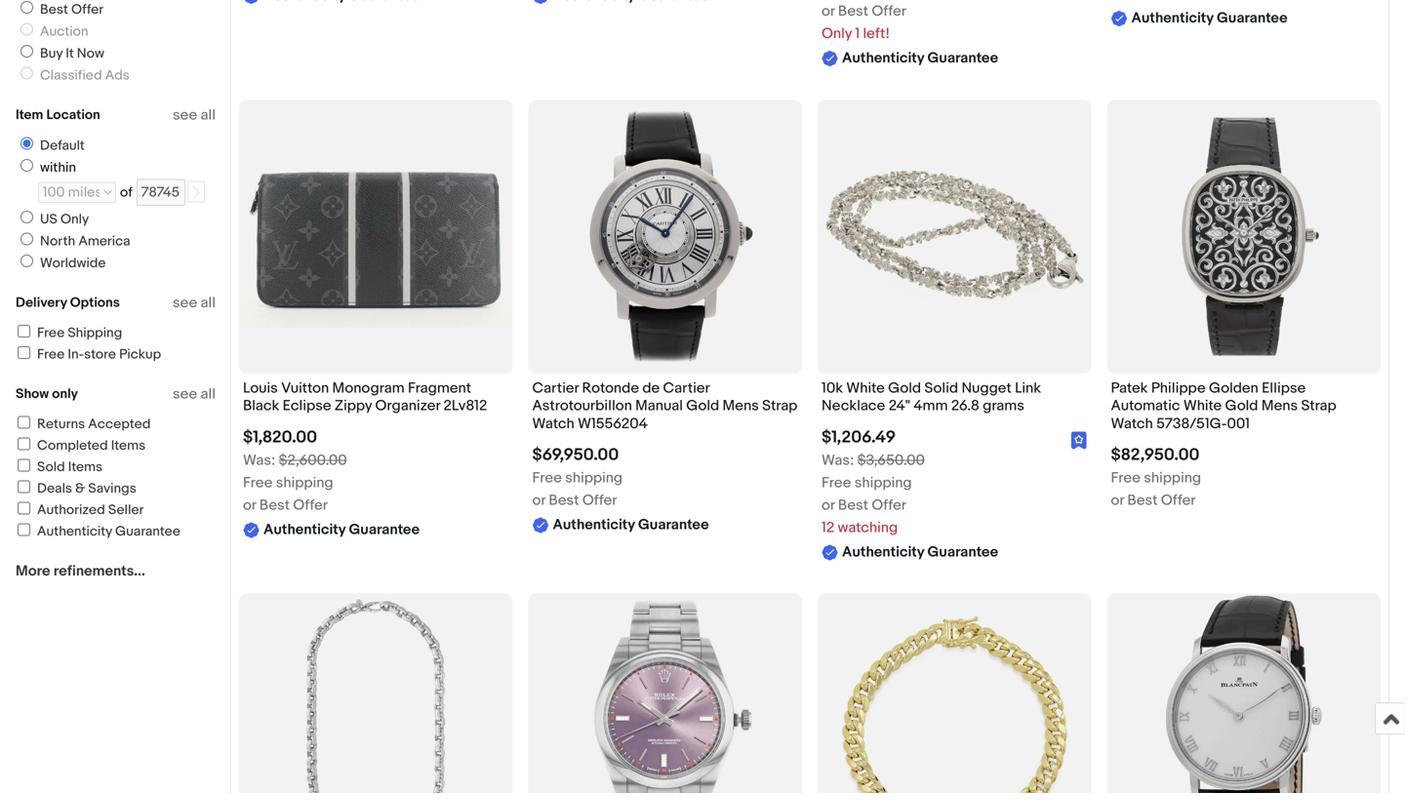 Task type: vqa. For each thing, say whether or not it's contained in the screenshot.
second CARTIER from right
yes



Task type: locate. For each thing, give the bounding box(es) containing it.
white up 5738/51g-
[[1184, 397, 1223, 415]]

0 horizontal spatial was:
[[243, 452, 276, 469]]

0 horizontal spatial watch
[[533, 415, 575, 433]]

phillip gavriel sterling silver 24" mens italian cable link chain necklace 12mm image
[[301, 594, 452, 794]]

strap left necklace
[[763, 397, 798, 415]]

1 see all from the top
[[173, 106, 216, 124]]

2 vertical spatial all
[[201, 386, 216, 403]]

0 horizontal spatial cartier
[[533, 380, 579, 397]]

&
[[75, 481, 85, 497]]

1 see all button from the top
[[173, 106, 216, 124]]

1 vertical spatial items
[[68, 459, 103, 476]]

see right options
[[173, 294, 197, 312]]

completed items link
[[15, 438, 146, 455]]

2 vertical spatial see
[[173, 386, 197, 403]]

black
[[243, 397, 280, 415]]

returns accepted
[[37, 416, 151, 433]]

solid
[[925, 380, 959, 397]]

see all button for default
[[173, 106, 216, 124]]

0 vertical spatial see all button
[[173, 106, 216, 124]]

2 was: from the left
[[822, 452, 855, 469]]

1 see from the top
[[173, 106, 197, 124]]

0 horizontal spatial gold
[[687, 397, 720, 415]]

us
[[40, 211, 57, 228]]

strap
[[763, 397, 798, 415], [1302, 397, 1337, 415]]

0 horizontal spatial items
[[68, 459, 103, 476]]

Buy It Now radio
[[21, 45, 33, 58]]

see all button for free shipping
[[173, 294, 216, 312]]

free up 12
[[822, 474, 852, 492]]

mens right manual
[[723, 397, 759, 415]]

more refinements...
[[16, 563, 145, 580]]

returns accepted link
[[15, 416, 151, 433]]

1 vertical spatial see
[[173, 294, 197, 312]]

78745 text field
[[136, 179, 185, 206]]

2 mens from the left
[[1262, 397, 1299, 415]]

gold right manual
[[687, 397, 720, 415]]

2 vertical spatial see all button
[[173, 386, 216, 403]]

within radio
[[21, 159, 33, 172]]

authorized seller link
[[15, 502, 144, 519]]

watching
[[838, 519, 898, 537]]

watch for $82,950.00
[[1112, 415, 1154, 433]]

0 horizontal spatial white
[[847, 380, 885, 397]]

Default radio
[[21, 137, 33, 150]]

or inside "$69,950.00 free shipping or best offer"
[[533, 492, 546, 510]]

0 vertical spatial items
[[111, 438, 146, 455]]

automatic
[[1112, 397, 1181, 415]]

offer down $82,950.00
[[1162, 492, 1196, 510]]

best inside $82,950.00 free shipping or best offer
[[1128, 492, 1158, 510]]

blancpain villeret hand wind white dial men's watch 6605-1127-55b image
[[1108, 594, 1382, 794]]

was: inside $1,820.00 was: $2,600.00 free shipping or best offer
[[243, 452, 276, 469]]

1 horizontal spatial strap
[[1302, 397, 1337, 415]]

watch down automatic
[[1112, 415, 1154, 433]]

items down accepted
[[111, 438, 146, 455]]

see all button
[[173, 106, 216, 124], [173, 294, 216, 312], [173, 386, 216, 403]]

offer down $2,600.00
[[293, 497, 328, 514]]

gold up 24"
[[889, 380, 922, 397]]

it
[[66, 45, 74, 62]]

offer
[[71, 1, 104, 18], [872, 3, 907, 20], [583, 492, 617, 510], [1162, 492, 1196, 510], [293, 497, 328, 514], [872, 497, 907, 514]]

2 see from the top
[[173, 294, 197, 312]]

see for returns accepted
[[173, 386, 197, 403]]

watch down astrotourbillon
[[533, 415, 575, 433]]

shipping
[[566, 470, 623, 487], [1145, 470, 1202, 487], [276, 474, 334, 492], [855, 474, 913, 492]]

1 horizontal spatial mens
[[1262, 397, 1299, 415]]

0 horizontal spatial strap
[[763, 397, 798, 415]]

authenticity guarantee
[[1132, 9, 1288, 27], [843, 49, 999, 67], [553, 516, 709, 534], [264, 521, 420, 539], [37, 524, 181, 540], [843, 544, 999, 561]]

free inside $1,820.00 was: $2,600.00 free shipping or best offer
[[243, 474, 273, 492]]

offer up auction
[[71, 1, 104, 18]]

1 horizontal spatial items
[[111, 438, 146, 455]]

savings
[[88, 481, 136, 497]]

authenticity
[[1132, 9, 1214, 27], [843, 49, 925, 67], [553, 516, 635, 534], [264, 521, 346, 539], [37, 524, 112, 540], [843, 544, 925, 561]]

1 horizontal spatial cartier
[[663, 380, 710, 397]]

offer inside best offer link
[[71, 1, 104, 18]]

2 all from the top
[[201, 294, 216, 312]]

watch
[[533, 415, 575, 433], [1112, 415, 1154, 433]]

[object undefined] image
[[1072, 431, 1088, 450]]

buy
[[40, 45, 63, 62]]

offer down the $69,950.00
[[583, 492, 617, 510]]

best down $2,600.00
[[260, 497, 290, 514]]

shipping down $82,950.00
[[1145, 470, 1202, 487]]

only left '1'
[[822, 25, 852, 43]]

0 vertical spatial see all
[[173, 106, 216, 124]]

Completed Items checkbox
[[18, 438, 30, 451]]

offer inside $1,820.00 was: $2,600.00 free shipping or best offer
[[293, 497, 328, 514]]

auction link
[[13, 23, 92, 40]]

0 vertical spatial all
[[201, 106, 216, 124]]

mens down ellipse
[[1262, 397, 1299, 415]]

shipping inside $1,820.00 was: $2,600.00 free shipping or best offer
[[276, 474, 334, 492]]

free down $82,950.00
[[1112, 470, 1141, 487]]

patek philippe golden ellipse automatic white gold mens strap watch 5738/51g-001 link
[[1112, 380, 1378, 438]]

within
[[40, 160, 76, 176]]

shipping down $3,650.00
[[855, 474, 913, 492]]

white up necklace
[[847, 380, 885, 397]]

offer up watching
[[872, 497, 907, 514]]

strap for $82,950.00
[[1302, 397, 1337, 415]]

2 horizontal spatial gold
[[1226, 397, 1259, 415]]

patek philippe golden ellipse automatic white gold mens strap watch 5738/51g-001 image
[[1108, 100, 1382, 374]]

strap inside "patek philippe golden ellipse automatic white gold mens strap watch 5738/51g-001"
[[1302, 397, 1337, 415]]

watch inside cartier rotonde de cartier astrotourbillon manual gold mens strap watch w1556204
[[533, 415, 575, 433]]

items up deals & savings
[[68, 459, 103, 476]]

2lv812
[[444, 397, 488, 415]]

mens inside cartier rotonde de cartier astrotourbillon manual gold mens strap watch w1556204
[[723, 397, 759, 415]]

manual
[[636, 397, 683, 415]]

see left louis
[[173, 386, 197, 403]]

all
[[201, 106, 216, 124], [201, 294, 216, 312], [201, 386, 216, 403]]

1 horizontal spatial was:
[[822, 452, 855, 469]]

delivery
[[16, 295, 67, 311]]

best up '1'
[[839, 3, 869, 20]]

best down the $69,950.00
[[549, 492, 579, 510]]

1 vertical spatial only
[[60, 211, 89, 228]]

$1,820.00
[[243, 427, 317, 448]]

cartier up manual
[[663, 380, 710, 397]]

best inside "$69,950.00 free shipping or best offer"
[[549, 492, 579, 510]]

14k solid yellow gold mens miami cuban curb link 8.5" 6 mm 23 gr chain/bracelet image
[[818, 594, 1092, 794]]

golden
[[1210, 380, 1259, 397]]

was: $3,650.00 free shipping or best offer 12 watching
[[822, 452, 926, 537]]

strap down ellipse
[[1302, 397, 1337, 415]]

0 horizontal spatial mens
[[723, 397, 759, 415]]

item
[[16, 107, 43, 124]]

see all
[[173, 106, 216, 124], [173, 294, 216, 312], [173, 386, 216, 403]]

1 horizontal spatial only
[[822, 25, 852, 43]]

cartier
[[533, 380, 579, 397], [663, 380, 710, 397]]

mens inside "patek philippe golden ellipse automatic white gold mens strap watch 5738/51g-001"
[[1262, 397, 1299, 415]]

1 all from the top
[[201, 106, 216, 124]]

item location
[[16, 107, 100, 124]]

or inside or best offer only 1 left!
[[822, 3, 835, 20]]

now
[[77, 45, 105, 62]]

2 see all button from the top
[[173, 294, 216, 312]]

best offer
[[40, 1, 104, 18]]

0 vertical spatial white
[[847, 380, 885, 397]]

mens for $69,950.00
[[723, 397, 759, 415]]

$3,650.00
[[858, 452, 926, 469]]

was:
[[243, 452, 276, 469], [822, 452, 855, 469]]

US Only radio
[[21, 211, 33, 224]]

deals & savings link
[[15, 481, 136, 497]]

free inside the was: $3,650.00 free shipping or best offer 12 watching
[[822, 474, 852, 492]]

free down the $69,950.00
[[533, 470, 562, 487]]

3 see all from the top
[[173, 386, 216, 403]]

0 vertical spatial see
[[173, 106, 197, 124]]

Returns Accepted checkbox
[[18, 416, 30, 429]]

show
[[16, 386, 49, 403]]

offer inside or best offer only 1 left!
[[872, 3, 907, 20]]

0 vertical spatial only
[[822, 25, 852, 43]]

classified
[[40, 67, 102, 84]]

or inside $1,820.00 was: $2,600.00 free shipping or best offer
[[243, 497, 256, 514]]

26.8
[[952, 397, 980, 415]]

guarantee
[[1218, 9, 1288, 27], [928, 49, 999, 67], [639, 516, 709, 534], [349, 521, 420, 539], [115, 524, 181, 540], [928, 544, 999, 561]]

was: down $1,820.00
[[243, 452, 276, 469]]

refinements...
[[54, 563, 145, 580]]

was: down $1,206.49
[[822, 452, 855, 469]]

louis vuitton monogram fragment black eclipse zippy organizer 2lv812 link
[[243, 380, 509, 420]]

gold
[[889, 380, 922, 397], [687, 397, 720, 415], [1226, 397, 1259, 415]]

1 mens from the left
[[723, 397, 759, 415]]

mens for $82,950.00
[[1262, 397, 1299, 415]]

best down $82,950.00
[[1128, 492, 1158, 510]]

only inside or best offer only 1 left!
[[822, 25, 852, 43]]

all for free shipping
[[201, 294, 216, 312]]

louis vuitton monogram fragment black eclipse zippy organizer 2lv812 image
[[239, 146, 513, 328]]

2 vertical spatial see all
[[173, 386, 216, 403]]

only
[[822, 25, 852, 43], [60, 211, 89, 228]]

shipping down $2,600.00
[[276, 474, 334, 492]]

1 horizontal spatial gold
[[889, 380, 922, 397]]

gold inside cartier rotonde de cartier astrotourbillon manual gold mens strap watch w1556204
[[687, 397, 720, 415]]

shipping inside "$69,950.00 free shipping or best offer"
[[566, 470, 623, 487]]

10k white gold solid nugget link necklace 24" 4mm 26.8 grams
[[822, 380, 1042, 415]]

3 all from the top
[[201, 386, 216, 403]]

best up watching
[[839, 497, 869, 514]]

gold up the 001
[[1226, 397, 1259, 415]]

best inside $1,820.00 was: $2,600.00 free shipping or best offer
[[260, 497, 290, 514]]

1 vertical spatial see all
[[173, 294, 216, 312]]

shipping inside the was: $3,650.00 free shipping or best offer 12 watching
[[855, 474, 913, 492]]

1 was: from the left
[[243, 452, 276, 469]]

classified ads link
[[13, 67, 134, 84]]

default link
[[13, 137, 89, 154]]

show only
[[16, 386, 78, 403]]

1 vertical spatial see all button
[[173, 294, 216, 312]]

fragment
[[408, 380, 472, 397]]

cartier rotonde de cartier astrotourbillon manual gold mens strap watch w1556204 image
[[529, 100, 803, 374]]

of
[[120, 185, 133, 201]]

10k white gold solid nugget link necklace 24" 4mm 26.8 grams link
[[822, 380, 1088, 420]]

1 vertical spatial white
[[1184, 397, 1223, 415]]

Free In-store Pickup checkbox
[[18, 347, 30, 359]]

see up go image
[[173, 106, 197, 124]]

all for returns accepted
[[201, 386, 216, 403]]

eclipse
[[283, 397, 332, 415]]

de
[[643, 380, 660, 397]]

cartier up astrotourbillon
[[533, 380, 579, 397]]

3 see from the top
[[173, 386, 197, 403]]

see all for free shipping
[[173, 294, 216, 312]]

best offer link
[[13, 1, 107, 18]]

1 watch from the left
[[533, 415, 575, 433]]

all for default
[[201, 106, 216, 124]]

free
[[37, 325, 65, 342], [37, 347, 65, 363], [533, 470, 562, 487], [1112, 470, 1141, 487], [243, 474, 273, 492], [822, 474, 852, 492]]

2 watch from the left
[[1112, 415, 1154, 433]]

monogram
[[332, 380, 405, 397]]

watch inside "patek philippe golden ellipse automatic white gold mens strap watch 5738/51g-001"
[[1112, 415, 1154, 433]]

1 horizontal spatial watch
[[1112, 415, 1154, 433]]

free down $1,820.00
[[243, 474, 273, 492]]

north america
[[40, 233, 130, 250]]

strap inside cartier rotonde de cartier astrotourbillon manual gold mens strap watch w1556204
[[763, 397, 798, 415]]

1 strap from the left
[[763, 397, 798, 415]]

or
[[822, 3, 835, 20], [533, 492, 546, 510], [1112, 492, 1125, 510], [243, 497, 256, 514], [822, 497, 835, 514]]

2 see all from the top
[[173, 294, 216, 312]]

offer up left!
[[872, 3, 907, 20]]

best up the auction link on the top left of page
[[40, 1, 68, 18]]

items for sold items
[[68, 459, 103, 476]]

24"
[[889, 397, 911, 415]]

only up north america link
[[60, 211, 89, 228]]

gold inside "patek philippe golden ellipse automatic white gold mens strap watch 5738/51g-001"
[[1226, 397, 1259, 415]]

3 see all button from the top
[[173, 386, 216, 403]]

2 strap from the left
[[1302, 397, 1337, 415]]

free inside "$69,950.00 free shipping or best offer"
[[533, 470, 562, 487]]

1 vertical spatial all
[[201, 294, 216, 312]]

shipping down the $69,950.00
[[566, 470, 623, 487]]

1 horizontal spatial white
[[1184, 397, 1223, 415]]



Task type: describe. For each thing, give the bounding box(es) containing it.
001
[[1228, 415, 1251, 433]]

watch for $69,950.00
[[533, 415, 575, 433]]

4mm
[[914, 397, 949, 415]]

North America radio
[[21, 233, 33, 246]]

or best offer only 1 left!
[[822, 3, 907, 43]]

offer inside the was: $3,650.00 free shipping or best offer 12 watching
[[872, 497, 907, 514]]

$82,950.00
[[1112, 445, 1200, 466]]

Sold Items checkbox
[[18, 459, 30, 472]]

zippy
[[335, 397, 372, 415]]

0 horizontal spatial only
[[60, 211, 89, 228]]

$69,950.00
[[533, 445, 619, 466]]

$69,950.00 free shipping or best offer
[[533, 445, 623, 510]]

classified ads
[[40, 67, 130, 84]]

Best Offer radio
[[21, 1, 33, 14]]

Classified Ads radio
[[21, 67, 33, 80]]

necklace
[[822, 397, 886, 415]]

deals
[[37, 481, 72, 497]]

gold inside '10k white gold solid nugget link necklace 24" 4mm 26.8 grams'
[[889, 380, 922, 397]]

$1,820.00 was: $2,600.00 free shipping or best offer
[[243, 427, 347, 514]]

white inside "patek philippe golden ellipse automatic white gold mens strap watch 5738/51g-001"
[[1184, 397, 1223, 415]]

astrotourbillon
[[533, 397, 633, 415]]

delivery options
[[16, 295, 120, 311]]

Authenticity Guarantee checkbox
[[18, 524, 30, 537]]

ads
[[105, 67, 130, 84]]

rotonde
[[582, 380, 640, 397]]

Deals & Savings checkbox
[[18, 481, 30, 494]]

free right free shipping checkbox
[[37, 325, 65, 342]]

Auction radio
[[21, 23, 33, 36]]

authorized seller
[[37, 502, 144, 519]]

more
[[16, 563, 50, 580]]

2 cartier from the left
[[663, 380, 710, 397]]

see all for default
[[173, 106, 216, 124]]

12
[[822, 519, 835, 537]]

was: inside the was: $3,650.00 free shipping or best offer 12 watching
[[822, 452, 855, 469]]

link
[[1016, 380, 1042, 397]]

us only
[[40, 211, 89, 228]]

see for free shipping
[[173, 294, 197, 312]]

offer inside $82,950.00 free shipping or best offer
[[1162, 492, 1196, 510]]

go image
[[189, 186, 203, 199]]

free in-store pickup
[[37, 347, 161, 363]]

$2,600.00
[[279, 452, 347, 469]]

authorized
[[37, 502, 105, 519]]

location
[[46, 107, 100, 124]]

options
[[70, 295, 120, 311]]

us only link
[[13, 211, 93, 228]]

see all button for returns accepted
[[173, 386, 216, 403]]

patek
[[1112, 380, 1149, 397]]

w1556204
[[578, 415, 648, 433]]

auction
[[40, 23, 88, 40]]

sold items link
[[15, 459, 103, 476]]

buy it now link
[[13, 45, 108, 62]]

grams
[[983, 397, 1025, 415]]

see all for returns accepted
[[173, 386, 216, 403]]

only
[[52, 386, 78, 403]]

10k white gold solid nugget link necklace 24" 4mm 26.8 grams image
[[818, 100, 1092, 374]]

shipping inside $82,950.00 free shipping or best offer
[[1145, 470, 1202, 487]]

ellipse
[[1263, 380, 1307, 397]]

louis
[[243, 380, 278, 397]]

worldwide link
[[13, 255, 110, 272]]

default
[[40, 138, 85, 154]]

or inside the was: $3,650.00 free shipping or best offer 12 watching
[[822, 497, 835, 514]]

strap for $69,950.00
[[763, 397, 798, 415]]

Free Shipping checkbox
[[18, 325, 30, 338]]

north
[[40, 233, 75, 250]]

deals & savings
[[37, 481, 136, 497]]

authenticity guarantee link
[[15, 524, 181, 540]]

$1,206.49
[[822, 427, 896, 448]]

north america link
[[13, 233, 134, 250]]

accepted
[[88, 416, 151, 433]]

patek philippe golden ellipse automatic white gold mens strap watch 5738/51g-001
[[1112, 380, 1337, 433]]

philippe
[[1152, 380, 1206, 397]]

offer inside "$69,950.00 free shipping or best offer"
[[583, 492, 617, 510]]

items for completed items
[[111, 438, 146, 455]]

free shipping
[[37, 325, 122, 342]]

free left the in-
[[37, 347, 65, 363]]

10k
[[822, 380, 844, 397]]

worldwide
[[40, 255, 106, 272]]

gold for $82,950.00
[[1226, 397, 1259, 415]]

pickup
[[119, 347, 161, 363]]

nugget
[[962, 380, 1012, 397]]

see for default
[[173, 106, 197, 124]]

free inside $82,950.00 free shipping or best offer
[[1112, 470, 1141, 487]]

or inside $82,950.00 free shipping or best offer
[[1112, 492, 1125, 510]]

more refinements... button
[[16, 563, 145, 580]]

louis vuitton monogram fragment black eclipse zippy organizer 2lv812
[[243, 380, 488, 415]]

best inside or best offer only 1 left!
[[839, 3, 869, 20]]

white inside '10k white gold solid nugget link necklace 24" 4mm 26.8 grams'
[[847, 380, 885, 397]]

Worldwide radio
[[21, 255, 33, 268]]

$82,950.00 free shipping or best offer
[[1112, 445, 1202, 510]]

vuitton
[[281, 380, 329, 397]]

1 cartier from the left
[[533, 380, 579, 397]]

returns
[[37, 416, 85, 433]]

organizer
[[375, 397, 440, 415]]

[object undefined] image
[[1072, 432, 1088, 450]]

completed
[[37, 438, 108, 455]]

america
[[78, 233, 130, 250]]

best inside the was: $3,650.00 free shipping or best offer 12 watching
[[839, 497, 869, 514]]

Authorized Seller checkbox
[[18, 502, 30, 515]]

rolex oyster perpetual 39mm steel grape dial automatic men watch 114300 image
[[529, 594, 803, 794]]

gold for $69,950.00
[[687, 397, 720, 415]]

left!
[[864, 25, 890, 43]]

store
[[84, 347, 116, 363]]

cartier rotonde de cartier astrotourbillon manual gold mens strap watch w1556204 link
[[533, 380, 799, 438]]

1
[[856, 25, 860, 43]]

sold
[[37, 459, 65, 476]]

buy it now
[[40, 45, 105, 62]]

in-
[[68, 347, 84, 363]]



